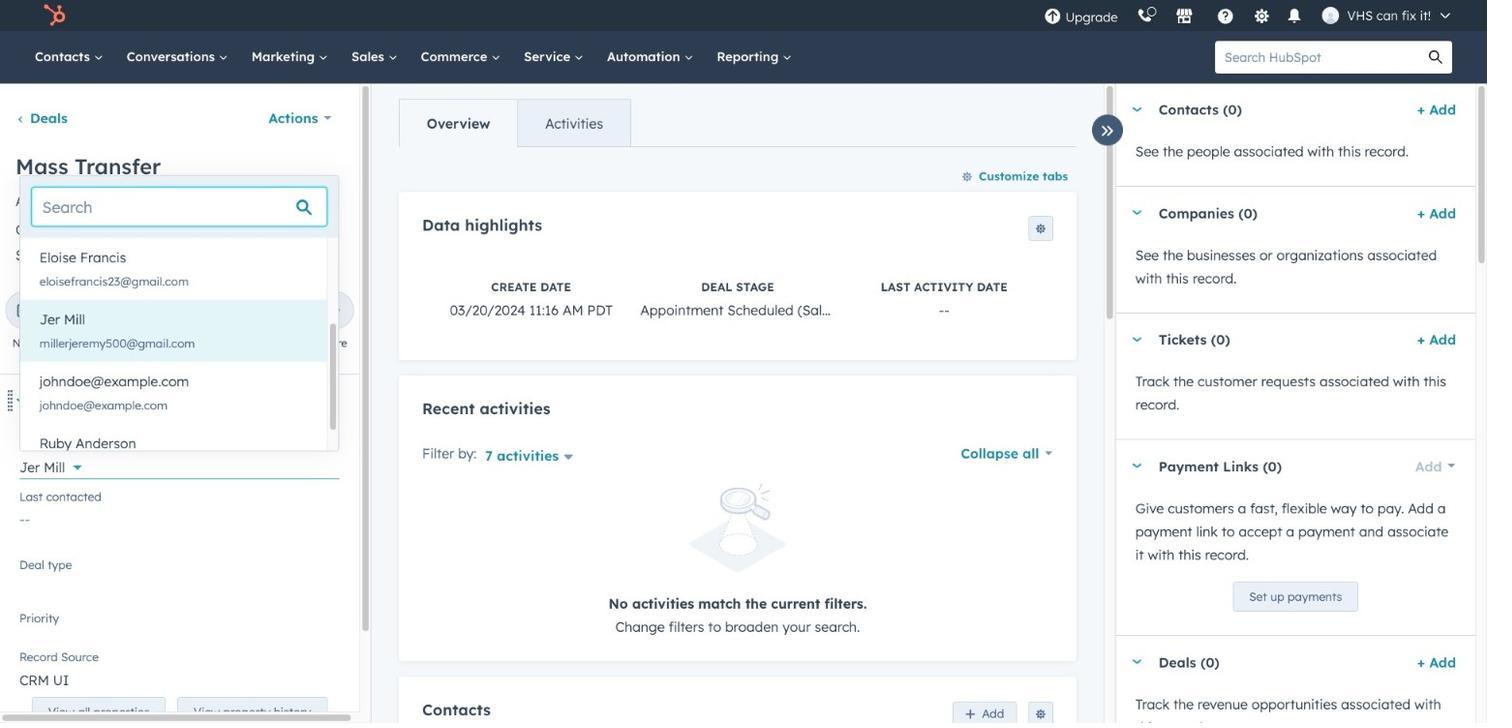 Task type: describe. For each thing, give the bounding box(es) containing it.
1 vertical spatial caret image
[[15, 398, 27, 403]]

marketplaces image
[[1176, 9, 1194, 26]]

0 vertical spatial caret image
[[1132, 107, 1144, 112]]

task image
[[202, 303, 219, 321]]

3 caret image from the top
[[1132, 464, 1144, 469]]

email image
[[78, 303, 95, 321]]



Task type: vqa. For each thing, say whether or not it's contained in the screenshot.
overdue button
no



Task type: locate. For each thing, give the bounding box(es) containing it.
note image
[[16, 303, 34, 321]]

Search HubSpot search field
[[1215, 41, 1420, 74]]

caret image
[[1132, 210, 1144, 215], [1132, 337, 1144, 342], [1132, 464, 1144, 469]]

Search search field
[[32, 188, 327, 226]]

1 caret image from the top
[[1132, 210, 1144, 215]]

2 caret image from the top
[[1132, 337, 1144, 342]]

list box
[[20, 238, 339, 486]]

menu
[[1035, 0, 1464, 31]]

1 vertical spatial caret image
[[1132, 337, 1144, 342]]

MM/DD/YYYY text field
[[92, 218, 229, 242]]

call image
[[140, 303, 157, 321]]

meeting image
[[264, 303, 281, 321]]

caret image
[[1132, 107, 1144, 112], [15, 398, 27, 403], [1132, 660, 1144, 665]]

alert
[[422, 484, 1054, 639]]

2 vertical spatial caret image
[[1132, 464, 1144, 469]]

more image
[[326, 303, 343, 321]]

-- text field
[[19, 501, 340, 532]]

navigation
[[399, 99, 631, 147]]

0 vertical spatial caret image
[[1132, 210, 1144, 215]]

jacob simon image
[[1323, 7, 1340, 24]]

2 vertical spatial caret image
[[1132, 660, 1144, 665]]



